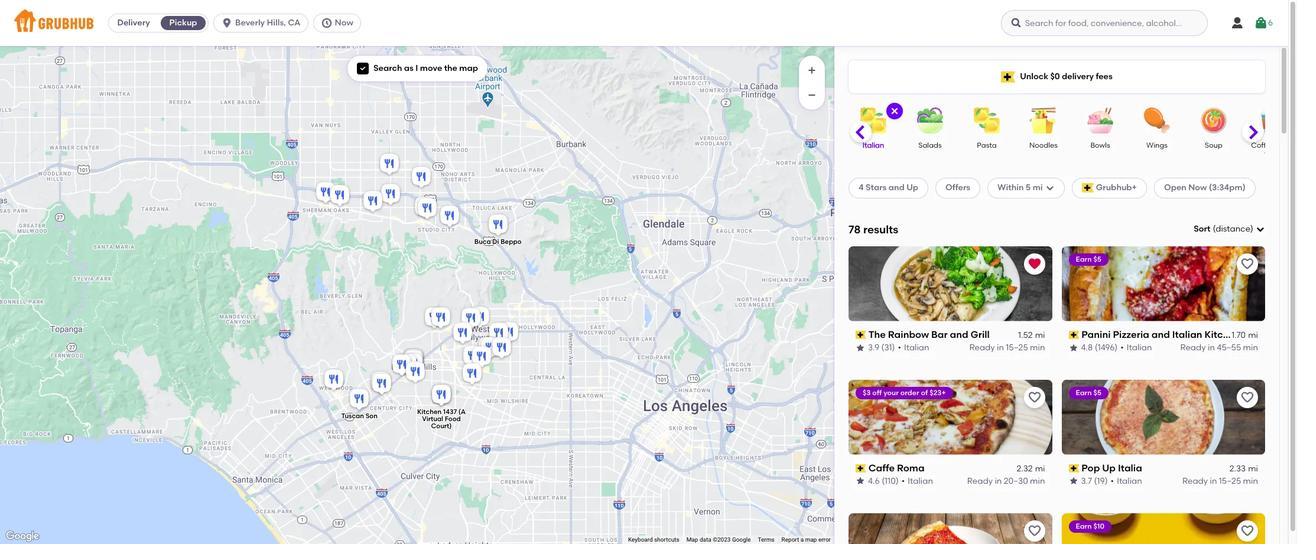 Task type: locate. For each thing, give the bounding box(es) containing it.
4.6
[[868, 476, 880, 486]]

grubhub plus flag logo image
[[1001, 71, 1015, 82], [1082, 183, 1094, 193]]

2 earn $5 from the top
[[1076, 389, 1101, 397]]

map data ©2023 google
[[686, 537, 751, 543]]

save this restaurant image down 45–55
[[1240, 390, 1255, 405]]

earn down the 4.8
[[1076, 389, 1092, 397]]

star icon image left 3.9
[[856, 343, 865, 353]]

subscription pass image
[[1069, 331, 1079, 339], [856, 464, 866, 473]]

di
[[492, 238, 499, 245]]

svg image
[[1230, 16, 1245, 30], [1254, 16, 1268, 30], [321, 17, 332, 29], [1045, 183, 1055, 193]]

earn left $10
[[1076, 522, 1092, 530]]

panini pizzeria and italian kitchen image
[[429, 305, 453, 331]]

minus icon image
[[806, 89, 818, 101]]

15–25 for the rainbow bar and grill
[[1006, 342, 1028, 352]]

rocco's neighborhood pizza image
[[460, 361, 484, 387]]

save this restaurant image for earn $5
[[1240, 257, 1255, 271]]

now right ca
[[335, 18, 353, 28]]

earn $5 for pop
[[1076, 389, 1101, 397]]

in for panini pizzeria and italian kitchen
[[1208, 342, 1215, 352]]

min
[[1030, 342, 1045, 352], [1243, 342, 1258, 352], [1030, 476, 1045, 486], [1243, 476, 1258, 486]]

2 save this restaurant image from the top
[[1240, 524, 1255, 538]]

$5
[[1093, 255, 1101, 263], [1093, 389, 1101, 397]]

• italian down italia
[[1111, 476, 1142, 486]]

2 $5 from the top
[[1093, 389, 1101, 397]]

save this restaurant image
[[1027, 390, 1042, 405], [1240, 390, 1255, 405], [1027, 524, 1042, 538]]

$5 for panini
[[1093, 255, 1101, 263]]

0 vertical spatial $5
[[1093, 255, 1101, 263]]

star icon image
[[856, 343, 865, 353], [1069, 343, 1078, 353], [856, 477, 865, 486], [1069, 477, 1078, 486]]

ferrarini image
[[395, 352, 419, 378]]

earn right saved restaurant button
[[1076, 255, 1092, 263]]

ready in 20–30 min
[[967, 476, 1045, 486]]

1 horizontal spatial subscription pass image
[[1069, 331, 1079, 339]]

italian down rainbow
[[904, 342, 929, 352]]

0 vertical spatial subscription pass image
[[1069, 331, 1079, 339]]

78 results
[[849, 223, 898, 236]]

keyboard shortcuts button
[[628, 536, 679, 544]]

ready in 15–25 min down "1.52"
[[969, 342, 1045, 352]]

and right stars
[[889, 183, 905, 193]]

star icon image left "3.7"
[[1069, 477, 1078, 486]]

mi for italia
[[1248, 464, 1258, 474]]

0 horizontal spatial ready in 15–25 min
[[969, 342, 1045, 352]]

2 earn from the top
[[1076, 389, 1092, 397]]

and inside coffee and tea
[[1276, 141, 1290, 150]]

0 horizontal spatial kitchen
[[417, 408, 442, 416]]

salads image
[[909, 108, 951, 134]]

4 stars and up
[[859, 183, 918, 193]]

0 vertical spatial map
[[459, 63, 478, 73]]

fees
[[1096, 71, 1113, 81]]

15–25 down "1.52"
[[1006, 342, 1028, 352]]

pop up italia image
[[402, 347, 425, 373]]

1 save this restaurant image from the top
[[1240, 257, 1255, 271]]

ready for panini pizzeria and italian kitchen
[[1180, 342, 1206, 352]]

• italian down rainbow
[[898, 342, 929, 352]]

kitchen up court)
[[417, 408, 442, 416]]

google
[[732, 537, 751, 543]]

svg image right )
[[1256, 225, 1265, 234]]

italian for pizzeria
[[1127, 342, 1152, 352]]

1 earn $5 from the top
[[1076, 255, 1101, 263]]

earn
[[1076, 255, 1092, 263], [1076, 389, 1092, 397], [1076, 522, 1092, 530]]

tuscan son
[[341, 412, 378, 420]]

beverly hills, ca button
[[213, 14, 313, 33]]

0 horizontal spatial subscription pass image
[[856, 331, 866, 339]]

results
[[863, 223, 898, 236]]

ready down "grill"
[[969, 342, 995, 352]]

up up (19)
[[1102, 463, 1116, 474]]

star icon image left the 4.8
[[1069, 343, 1078, 353]]

mi right 1.70
[[1248, 330, 1258, 340]]

6
[[1268, 18, 1273, 28]]

italian for roma
[[908, 476, 933, 486]]

1 vertical spatial save this restaurant image
[[1240, 524, 1255, 538]]

buca
[[474, 238, 491, 245]]

map right a
[[805, 537, 817, 543]]

star icon image for pop up italia
[[1069, 477, 1078, 486]]

• right (19)
[[1111, 476, 1114, 486]]

0 vertical spatial 15–25
[[1006, 342, 1028, 352]]

• down pizzeria
[[1121, 342, 1124, 352]]

• right (31)
[[898, 342, 901, 352]]

ready in 15–25 min for the rainbow bar and grill
[[969, 342, 1045, 352]]

subscription pass image left caffe
[[856, 464, 866, 473]]

• right the (110)
[[902, 476, 905, 486]]

ready up impasta logo
[[1182, 476, 1208, 486]]

mi right 2.33
[[1248, 464, 1258, 474]]

0 horizontal spatial subscription pass image
[[856, 464, 866, 473]]

house of meatballs image
[[322, 367, 346, 393]]

grubhub plus flag logo image left grubhub+
[[1082, 183, 1094, 193]]

1 vertical spatial subscription pass image
[[856, 464, 866, 473]]

subscription pass image for panini pizzeria and italian kitchen
[[1069, 331, 1079, 339]]

the rainbow bar and grill logo image
[[849, 246, 1052, 321]]

pasta image
[[966, 108, 1008, 134]]

1 horizontal spatial map
[[805, 537, 817, 543]]

italian down roma
[[908, 476, 933, 486]]

subscription pass image left pop
[[1069, 464, 1079, 473]]

i
[[416, 63, 418, 73]]

mi right "1.52"
[[1035, 330, 1045, 340]]

0 horizontal spatial 15–25
[[1006, 342, 1028, 352]]

pagliacci's trattoria taverna image
[[379, 182, 402, 208]]

)
[[1250, 224, 1253, 234]]

1 horizontal spatial ready in 15–25 min
[[1182, 476, 1258, 486]]

pickup button
[[158, 14, 208, 33]]

subscription pass image left "panini"
[[1069, 331, 1079, 339]]

mulberry street pizzeria logo image
[[849, 513, 1052, 544]]

earn $5 down the 4.8
[[1076, 389, 1101, 397]]

• italian down roma
[[902, 476, 933, 486]]

star icon image left '4.6'
[[856, 477, 865, 486]]

• italian for roma
[[902, 476, 933, 486]]

panini pizzeria and italian kitchen logo image
[[1062, 246, 1265, 321]]

kitchen
[[1205, 329, 1240, 340], [417, 408, 442, 416]]

beppo
[[501, 238, 522, 245]]

15–25 down 2.33
[[1219, 476, 1241, 486]]

impasta image
[[390, 352, 414, 378]]

1 horizontal spatial grubhub plus flag logo image
[[1082, 183, 1094, 193]]

3.7 (19)
[[1081, 476, 1108, 486]]

pop
[[1082, 463, 1100, 474]]

italia
[[1118, 463, 1142, 474]]

ready in 15–25 min down 2.33
[[1182, 476, 1258, 486]]

pop up italia logo image
[[1062, 380, 1265, 455]]

svg image inside field
[[1256, 225, 1265, 234]]

soup image
[[1193, 108, 1234, 134]]

search
[[373, 63, 402, 73]]

the rainbow bar and grill
[[868, 329, 990, 340]]

save this restaurant image
[[1240, 257, 1255, 271], [1240, 524, 1255, 538]]

court)
[[431, 422, 452, 430]]

4.8 (1496)
[[1081, 342, 1118, 352]]

shortcuts
[[654, 537, 679, 543]]

save this restaurant button
[[1237, 253, 1258, 275], [1024, 387, 1045, 408], [1237, 387, 1258, 408], [1024, 520, 1045, 542], [1237, 520, 1258, 542]]

• italian down pizzeria
[[1121, 342, 1152, 352]]

0 vertical spatial earn $5
[[1076, 255, 1101, 263]]

and up tea
[[1276, 141, 1290, 150]]

plus icon image
[[806, 64, 818, 76]]

save this restaurant button for panini pizzeria and italian kitchen
[[1237, 253, 1258, 275]]

0 vertical spatial subscription pass image
[[856, 331, 866, 339]]

save this restaurant image up proceed to checkout
[[1027, 390, 1042, 405]]

caffe
[[868, 463, 895, 474]]

2.32 mi
[[1017, 464, 1045, 474]]

open
[[1164, 183, 1187, 193]]

1 $5 from the top
[[1093, 255, 1101, 263]]

terms link
[[758, 537, 774, 543]]

ca
[[288, 18, 301, 28]]

min for bar
[[1030, 342, 1045, 352]]

0 vertical spatial kitchen
[[1205, 329, 1240, 340]]

1 vertical spatial $5
[[1093, 389, 1101, 397]]

saved restaurant image
[[1027, 257, 1042, 271]]

mi for bar
[[1035, 330, 1045, 340]]

$0
[[1050, 71, 1060, 81]]

2 vertical spatial earn
[[1076, 522, 1092, 530]]

italian for rainbow
[[904, 342, 929, 352]]

now right open
[[1188, 183, 1207, 193]]

1 vertical spatial ready in 15–25 min
[[1182, 476, 1258, 486]]

1 vertical spatial now
[[1188, 183, 1207, 193]]

1 earn from the top
[[1076, 255, 1092, 263]]

italian for up
[[1117, 476, 1142, 486]]

1 horizontal spatial now
[[1188, 183, 1207, 193]]

min down 2.32 mi
[[1030, 476, 1045, 486]]

save this restaurant image inside button
[[1240, 257, 1255, 271]]

stars
[[866, 183, 887, 193]]

1 vertical spatial earn $5
[[1076, 389, 1101, 397]]

italian down pizzeria
[[1127, 342, 1152, 352]]

min down the 1.52 mi
[[1030, 342, 1045, 352]]

None field
[[1194, 223, 1265, 235]]

soup
[[1205, 141, 1223, 150]]

0 vertical spatial grubhub plus flag logo image
[[1001, 71, 1015, 82]]

(3:34pm)
[[1209, 183, 1246, 193]]

panini pizzeria and italian kitchen
[[1082, 329, 1240, 340]]

pizzeria
[[1113, 329, 1149, 340]]

ready in 15–25 min
[[969, 342, 1045, 352], [1182, 476, 1258, 486]]

svg image
[[221, 17, 233, 29], [1010, 17, 1022, 29], [359, 65, 366, 72], [890, 106, 899, 116], [1256, 225, 1265, 234]]

Search for food, convenience, alcohol... search field
[[1001, 10, 1208, 36]]

0 vertical spatial ready in 15–25 min
[[969, 342, 1045, 352]]

1 horizontal spatial 15–25
[[1219, 476, 1241, 486]]

mi right 5
[[1033, 183, 1043, 193]]

0 horizontal spatial map
[[459, 63, 478, 73]]

bar
[[931, 329, 948, 340]]

kitchen up ready in 45–55 min
[[1205, 329, 1240, 340]]

in for the rainbow bar and grill
[[997, 342, 1004, 352]]

toscanova image
[[369, 370, 392, 396]]

grubhub plus flag logo image left unlock
[[1001, 71, 1015, 82]]

pepe's new york pizza image
[[415, 196, 439, 222]]

map right the at the left of page
[[459, 63, 478, 73]]

ready left the "20–30"
[[967, 476, 993, 486]]

0 vertical spatial earn
[[1076, 255, 1092, 263]]

in for caffe roma
[[995, 476, 1002, 486]]

bella chow image
[[430, 383, 453, 409]]

min down 1.70 mi
[[1243, 342, 1258, 352]]

0 horizontal spatial grubhub plus flag logo image
[[1001, 71, 1015, 82]]

• italian for pizzeria
[[1121, 342, 1152, 352]]

subscription pass image for caffe roma
[[856, 464, 866, 473]]

caffe roma image
[[402, 347, 425, 373]]

the rainbow bar and grill image
[[423, 305, 446, 331]]

• for up
[[1111, 476, 1114, 486]]

subscription pass image
[[856, 331, 866, 339], [1069, 464, 1079, 473]]

svg image inside the beverly hills, ca button
[[221, 17, 233, 29]]

0 horizontal spatial up
[[907, 183, 918, 193]]

min down 2.33 mi at the bottom of the page
[[1243, 476, 1258, 486]]

15–25
[[1006, 342, 1028, 352], [1219, 476, 1241, 486]]

1 vertical spatial kitchen
[[417, 408, 442, 416]]

distance
[[1216, 224, 1250, 234]]

in
[[997, 342, 1004, 352], [1208, 342, 1215, 352], [995, 476, 1002, 486], [1210, 476, 1217, 486]]

california pizza kitchen image
[[404, 360, 427, 386]]

italian image
[[853, 108, 894, 134]]

ready down "panini pizzeria and italian kitchen"
[[1180, 342, 1206, 352]]

1 vertical spatial up
[[1102, 463, 1116, 474]]

4.6 (110)
[[868, 476, 899, 486]]

a
[[801, 537, 804, 543]]

map
[[459, 63, 478, 73], [805, 537, 817, 543]]

subscription pass image for the rainbow bar and grill
[[856, 331, 866, 339]]

min for italia
[[1243, 476, 1258, 486]]

grill
[[971, 329, 990, 340]]

1 vertical spatial 15–25
[[1219, 476, 1241, 486]]

kitchen inside kitchen 1437 (a virtual food court)
[[417, 408, 442, 416]]

main navigation navigation
[[0, 0, 1288, 46]]

2.33 mi
[[1230, 464, 1258, 474]]

tea
[[1264, 152, 1277, 160]]

up right stars
[[907, 183, 918, 193]]

lucifers pizza image
[[497, 320, 521, 346]]

star icon image for the rainbow bar and grill
[[856, 343, 865, 353]]

italian down italia
[[1117, 476, 1142, 486]]

0 vertical spatial now
[[335, 18, 353, 28]]

move
[[420, 63, 442, 73]]

$3 off your order of $23+
[[863, 389, 946, 397]]

1 vertical spatial subscription pass image
[[1069, 464, 1079, 473]]

della terra image
[[476, 335, 500, 361]]

map region
[[0, 32, 888, 544]]

caffe roma
[[868, 463, 925, 474]]

mulberry street pizzeria image
[[401, 348, 425, 374]]

marcelino's italian kitchen image
[[378, 152, 401, 178]]

svg image left beverly
[[221, 17, 233, 29]]

earn $5 right saved restaurant button
[[1076, 255, 1101, 263]]

1 vertical spatial earn
[[1076, 389, 1092, 397]]

mi for and
[[1248, 330, 1258, 340]]

save this restaurant image for pop up italia
[[1240, 390, 1255, 405]]

svg image up unlock
[[1010, 17, 1022, 29]]

$10
[[1093, 522, 1104, 530]]

impasta logo image
[[1062, 513, 1265, 544]]

0 horizontal spatial now
[[335, 18, 353, 28]]

0 vertical spatial save this restaurant image
[[1240, 257, 1255, 271]]

1 horizontal spatial subscription pass image
[[1069, 464, 1079, 473]]

1 vertical spatial grubhub plus flag logo image
[[1082, 183, 1094, 193]]

3.7
[[1081, 476, 1092, 486]]

buca di beppo
[[474, 238, 522, 245]]

subscription pass image left the
[[856, 331, 866, 339]]

up
[[907, 183, 918, 193], [1102, 463, 1116, 474]]



Task type: describe. For each thing, give the bounding box(es) containing it.
google image
[[3, 529, 42, 544]]

5
[[1026, 183, 1031, 193]]

sort
[[1194, 224, 1211, 234]]

1.70
[[1232, 330, 1246, 340]]

(a
[[458, 408, 466, 416]]

grubhub plus flag logo image for grubhub+
[[1082, 183, 1094, 193]]

star icon image for panini pizzeria and italian kitchen
[[1069, 343, 1078, 353]]

within
[[998, 183, 1024, 193]]

1.70 mi
[[1232, 330, 1258, 340]]

ready in 45–55 min
[[1180, 342, 1258, 352]]

3 earn from the top
[[1076, 522, 1092, 530]]

noodles
[[1029, 141, 1058, 150]]

1.52
[[1018, 330, 1033, 340]]

pop up italia
[[1082, 463, 1142, 474]]

as
[[404, 63, 414, 73]]

earn for pop up italia
[[1076, 389, 1092, 397]]

earn $5 for panini
[[1076, 255, 1101, 263]]

map
[[686, 537, 698, 543]]

wings image
[[1136, 108, 1178, 134]]

and right pizzeria
[[1152, 329, 1170, 340]]

mi right "2.32"
[[1035, 464, 1045, 474]]

none field containing sort
[[1194, 223, 1265, 235]]

within 5 mi
[[998, 183, 1043, 193]]

• for roma
[[902, 476, 905, 486]]

danielle's wood-fired pizza image
[[410, 165, 433, 191]]

unlock
[[1020, 71, 1048, 81]]

pickup
[[169, 18, 197, 28]]

min for and
[[1243, 342, 1258, 352]]

svg image inside now button
[[321, 17, 332, 29]]

proceed to checkout button
[[951, 441, 1109, 462]]

wings
[[1146, 141, 1168, 150]]

angelini osteria & alimentari image
[[490, 335, 514, 361]]

• for rainbow
[[898, 342, 901, 352]]

terms
[[758, 537, 774, 543]]

beverly
[[235, 18, 265, 28]]

6 button
[[1254, 12, 1273, 34]]

buca di beppo image
[[486, 212, 510, 238]]

midici the neapolitan pizza company image
[[314, 180, 337, 206]]

save this restaurant image for earn $10
[[1240, 524, 1255, 538]]

ready for pop up italia
[[1182, 476, 1208, 486]]

1.52 mi
[[1018, 330, 1045, 340]]

il fornaio- beverly hills image
[[401, 351, 425, 377]]

1 vertical spatial map
[[805, 537, 817, 543]]

hills,
[[267, 18, 286, 28]]

coffee
[[1251, 141, 1274, 150]]

78
[[849, 223, 861, 236]]

grubhub plus flag logo image for unlock $0 delivery fees
[[1001, 71, 1015, 82]]

offers
[[946, 183, 970, 193]]

bowls image
[[1080, 108, 1121, 134]]

delivery button
[[109, 14, 158, 33]]

terroni image
[[479, 335, 502, 361]]

earn for panini pizzeria and italian kitchen
[[1076, 255, 1092, 263]]

1 horizontal spatial kitchen
[[1205, 329, 1240, 340]]

now inside button
[[335, 18, 353, 28]]

data
[[700, 537, 711, 543]]

report a map error
[[782, 537, 831, 543]]

15–25 for pop up italia
[[1219, 476, 1241, 486]]

fatamorgana gelato image
[[412, 195, 436, 221]]

tuscan son image
[[347, 387, 371, 413]]

(1496)
[[1095, 342, 1118, 352]]

saved restaurant button
[[1024, 253, 1045, 275]]

save this restaurant button for caffe roma
[[1024, 387, 1045, 408]]

ready in 15–25 min for pop up italia
[[1182, 476, 1258, 486]]

coffee and tea
[[1251, 141, 1290, 160]]

now button
[[313, 14, 366, 33]]

ready for the rainbow bar and grill
[[969, 342, 995, 352]]

noodles image
[[1023, 108, 1064, 134]]

$3
[[863, 389, 871, 397]]

salads
[[918, 141, 942, 150]]

proceed
[[987, 446, 1021, 456]]

1 horizontal spatial up
[[1102, 463, 1116, 474]]

order
[[900, 389, 919, 397]]

svg image inside 6 button
[[1254, 16, 1268, 30]]

potato chips deli image
[[468, 305, 492, 331]]

pasta
[[977, 141, 997, 150]]

1437
[[443, 408, 457, 416]]

mel & rose image
[[451, 321, 475, 347]]

• italian for rainbow
[[898, 342, 929, 352]]

to
[[1023, 446, 1032, 456]]

(110)
[[882, 476, 899, 486]]

rainbow
[[888, 329, 929, 340]]

3.9
[[868, 342, 879, 352]]

your
[[884, 389, 899, 397]]

• italian for up
[[1111, 476, 1142, 486]]

4.8
[[1081, 342, 1093, 352]]

svg image left salads image
[[890, 106, 899, 116]]

checkout
[[1034, 446, 1073, 456]]

trattoria del sole image
[[328, 183, 352, 209]]

subscription pass image for pop up italia
[[1069, 464, 1079, 473]]

pasta corner image
[[470, 344, 493, 370]]

save this restaurant image down the "20–30"
[[1027, 524, 1042, 538]]

virtual
[[422, 415, 443, 423]]

coffee and tea image
[[1250, 108, 1291, 134]]

report a map error link
[[782, 537, 831, 543]]

open now (3:34pm)
[[1164, 183, 1246, 193]]

delivery
[[1062, 71, 1094, 81]]

error
[[818, 537, 831, 543]]

maria's italian kitchen (sherman oaks) image
[[361, 189, 385, 215]]

panini
[[1082, 329, 1111, 340]]

4
[[859, 183, 864, 193]]

italian down italian image in the top right of the page
[[863, 141, 884, 150]]

kitchen 1437 (a virtual food court) image
[[430, 383, 453, 409]]

save this restaurant image for caffe roma
[[1027, 390, 1042, 405]]

2.33
[[1230, 464, 1246, 474]]

search as i move the map
[[373, 63, 478, 73]]

caffe roma logo image
[[849, 380, 1052, 455]]

save this restaurant button for pop up italia
[[1237, 387, 1258, 408]]

marco's trattoria image
[[459, 306, 483, 332]]

sort ( distance )
[[1194, 224, 1253, 234]]

• for pizzeria
[[1121, 342, 1124, 352]]

0 vertical spatial up
[[907, 183, 918, 193]]

the
[[868, 329, 886, 340]]

la creme cafe (melrose ave) image
[[487, 321, 511, 347]]

reno's pizzeria and restaurant image
[[438, 204, 462, 230]]

in for pop up italia
[[1210, 476, 1217, 486]]

earn $10
[[1076, 522, 1104, 530]]

roma
[[897, 463, 925, 474]]

the
[[444, 63, 457, 73]]

eataly los angeles image
[[370, 371, 394, 397]]

20–30
[[1004, 476, 1028, 486]]

svg image left search
[[359, 65, 366, 72]]

2.32
[[1017, 464, 1033, 474]]

(19)
[[1094, 476, 1108, 486]]

beverly hills, ca
[[235, 18, 301, 28]]

grubhub+
[[1096, 183, 1137, 193]]

report
[[782, 537, 799, 543]]

$5 for pop
[[1093, 389, 1101, 397]]

keyboard
[[628, 537, 653, 543]]

(
[[1213, 224, 1216, 234]]

italian up ready in 45–55 min
[[1172, 329, 1202, 340]]

and right bar
[[950, 329, 968, 340]]

©2023
[[713, 537, 731, 543]]

keyboard shortcuts
[[628, 537, 679, 543]]

tuscan
[[341, 412, 364, 420]]

star icon image for caffe roma
[[856, 477, 865, 486]]

delivery
[[117, 18, 150, 28]]

food
[[445, 415, 461, 423]]

$23+
[[930, 389, 946, 397]]

45–55
[[1217, 342, 1241, 352]]

ready for caffe roma
[[967, 476, 993, 486]]

cuore italiano  - los angeles, ca image
[[461, 344, 485, 370]]

of
[[921, 389, 928, 397]]



Task type: vqa. For each thing, say whether or not it's contained in the screenshot.
Sushi inside sushi & sashimi combination
no



